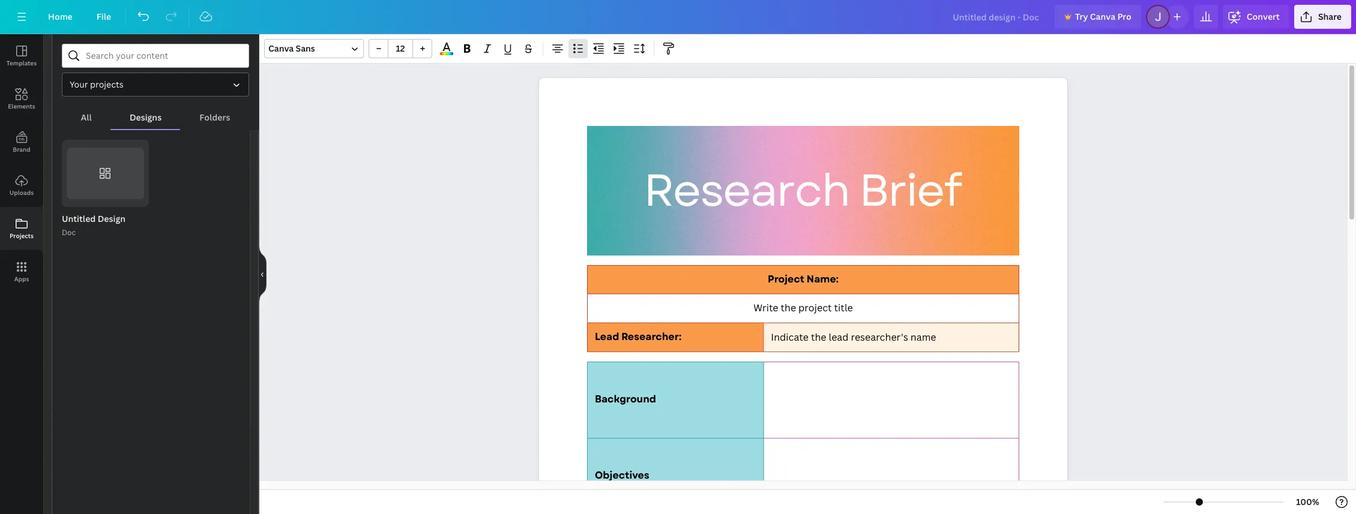 Task type: locate. For each thing, give the bounding box(es) containing it.
templates button
[[0, 34, 43, 77]]

canva right try
[[1091, 11, 1116, 22]]

side panel tab list
[[0, 34, 43, 294]]

0 vertical spatial canva
[[1091, 11, 1116, 22]]

home link
[[38, 5, 82, 29]]

apps
[[14, 275, 29, 283]]

0 horizontal spatial group
[[62, 140, 149, 207]]

Research Brief text field
[[539, 78, 1068, 515]]

share
[[1319, 11, 1342, 22]]

group left color range image
[[369, 39, 432, 58]]

research brief
[[644, 158, 962, 223]]

– – number field
[[392, 43, 409, 54]]

canva inside popup button
[[268, 43, 294, 54]]

sans
[[296, 43, 315, 54]]

folders button
[[181, 106, 249, 129]]

home
[[48, 11, 73, 22]]

group up design
[[62, 140, 149, 207]]

uploads button
[[0, 164, 43, 207]]

canva sans button
[[264, 39, 364, 58]]

canva inside button
[[1091, 11, 1116, 22]]

projects
[[10, 232, 34, 240]]

brief
[[860, 158, 962, 223]]

1 horizontal spatial canva
[[1091, 11, 1116, 22]]

canva
[[1091, 11, 1116, 22], [268, 43, 294, 54]]

1 vertical spatial group
[[62, 140, 149, 207]]

convert button
[[1223, 5, 1290, 29]]

projects button
[[0, 207, 43, 250]]

design
[[98, 213, 126, 225]]

convert
[[1247, 11, 1280, 22]]

group
[[369, 39, 432, 58], [62, 140, 149, 207]]

0 horizontal spatial canva
[[268, 43, 294, 54]]

pro
[[1118, 11, 1132, 22]]

hide image
[[259, 246, 267, 303]]

0 vertical spatial group
[[369, 39, 432, 58]]

color range image
[[440, 52, 453, 55]]

doc
[[62, 228, 76, 238]]

canva left sans
[[268, 43, 294, 54]]

elements button
[[0, 77, 43, 121]]

1 vertical spatial canva
[[268, 43, 294, 54]]



Task type: vqa. For each thing, say whether or not it's contained in the screenshot.
Uploads
yes



Task type: describe. For each thing, give the bounding box(es) containing it.
share button
[[1295, 5, 1352, 29]]

designs button
[[111, 106, 181, 129]]

1 horizontal spatial group
[[369, 39, 432, 58]]

brand button
[[0, 121, 43, 164]]

projects
[[90, 79, 124, 90]]

folders
[[200, 112, 230, 123]]

elements
[[8, 102, 35, 111]]

Design title text field
[[944, 5, 1050, 29]]

try
[[1076, 11, 1089, 22]]

canva sans
[[268, 43, 315, 54]]

try canva pro button
[[1055, 5, 1142, 29]]

your
[[70, 79, 88, 90]]

uploads
[[10, 189, 34, 197]]

main menu bar
[[0, 0, 1357, 34]]

untitled
[[62, 213, 96, 225]]

apps button
[[0, 250, 43, 294]]

100% button
[[1289, 493, 1328, 512]]

untitled design doc
[[62, 213, 126, 238]]

untitled design group
[[62, 140, 149, 239]]

Search your content search field
[[86, 44, 241, 67]]

your projects
[[70, 79, 124, 90]]

brand
[[13, 145, 30, 154]]

all button
[[62, 106, 111, 129]]

all
[[81, 112, 92, 123]]

research
[[644, 158, 850, 223]]

file button
[[87, 5, 121, 29]]

file
[[97, 11, 111, 22]]

templates
[[7, 59, 37, 67]]

100%
[[1297, 497, 1320, 508]]

Select ownership filter button
[[62, 73, 249, 97]]

designs
[[130, 112, 162, 123]]

try canva pro
[[1076, 11, 1132, 22]]



